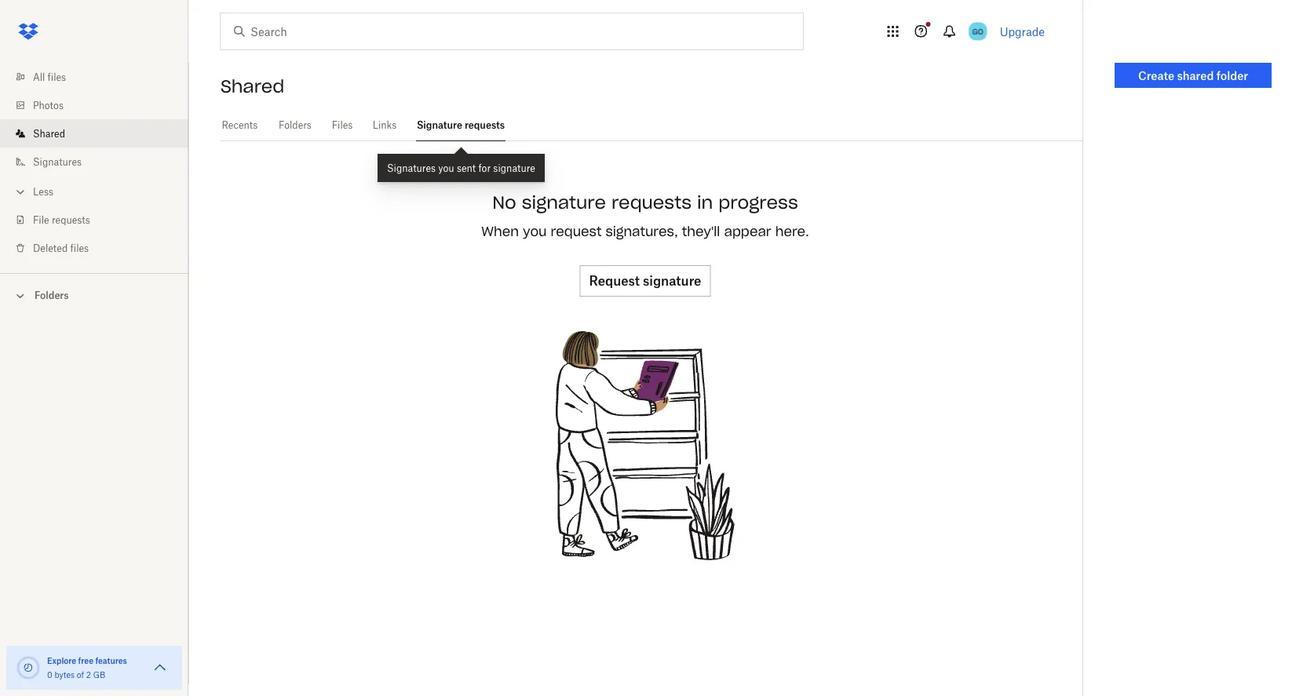 Task type: describe. For each thing, give the bounding box(es) containing it.
request signature button
[[580, 266, 711, 297]]

signatures,
[[606, 224, 678, 240]]

file requests link
[[13, 206, 188, 234]]

go
[[973, 26, 984, 36]]

free
[[78, 656, 93, 666]]

file
[[33, 214, 49, 226]]

0
[[47, 670, 52, 680]]

files link
[[332, 110, 353, 139]]

create shared folder
[[1139, 69, 1249, 82]]

when
[[482, 224, 519, 240]]

2 horizontal spatial requests
[[612, 192, 692, 214]]

explore
[[47, 656, 76, 666]]

recents
[[222, 119, 258, 131]]

folders inside tab list
[[279, 119, 312, 131]]

Search in folder "Dropbox" text field
[[251, 23, 771, 40]]

go button
[[966, 19, 991, 44]]

progress
[[719, 192, 799, 214]]

deleted files
[[33, 242, 89, 254]]

photos
[[33, 99, 64, 111]]

requests for file requests
[[52, 214, 90, 226]]

all files
[[33, 71, 66, 83]]

bytes
[[55, 670, 75, 680]]

less
[[33, 186, 53, 198]]

folders button
[[0, 284, 188, 307]]

gb
[[93, 670, 105, 680]]

illustration of an empty shelf image
[[528, 328, 763, 564]]

shared inside list item
[[33, 128, 65, 139]]

when you request signatures, they'll appear here.
[[482, 224, 810, 240]]

request signature
[[589, 273, 702, 289]]

shared link
[[13, 119, 188, 148]]

all files link
[[13, 63, 188, 91]]

create
[[1139, 69, 1175, 82]]

folders link
[[278, 110, 313, 139]]

signature
[[417, 119, 463, 131]]

0 vertical spatial signature
[[494, 162, 536, 174]]



Task type: vqa. For each thing, say whether or not it's contained in the screenshot.
Chris
no



Task type: locate. For each thing, give the bounding box(es) containing it.
less image
[[13, 184, 28, 200]]

no
[[493, 192, 517, 214]]

sent
[[457, 162, 476, 174]]

files for deleted files
[[70, 242, 89, 254]]

signature
[[494, 162, 536, 174], [522, 192, 606, 214], [643, 273, 702, 289]]

folders down deleted
[[35, 290, 69, 302]]

shared
[[221, 75, 285, 97], [33, 128, 65, 139]]

0 horizontal spatial folders
[[35, 290, 69, 302]]

1 horizontal spatial shared
[[221, 75, 285, 97]]

signatures link
[[13, 148, 188, 176]]

1 horizontal spatial you
[[523, 224, 547, 240]]

signature for request
[[643, 273, 702, 289]]

no signature requests in progress
[[493, 192, 799, 214]]

signature inside button
[[643, 273, 702, 289]]

they'll
[[682, 224, 721, 240]]

recents link
[[221, 110, 259, 139]]

files
[[332, 119, 353, 131]]

deleted
[[33, 242, 68, 254]]

create shared folder button
[[1115, 63, 1272, 88]]

requests inside tab list
[[465, 119, 505, 131]]

quota usage element
[[16, 656, 41, 681]]

folders
[[279, 119, 312, 131], [35, 290, 69, 302]]

0 horizontal spatial you
[[439, 162, 454, 174]]

of
[[77, 670, 84, 680]]

requests
[[465, 119, 505, 131], [612, 192, 692, 214], [52, 214, 90, 226]]

deleted files link
[[13, 234, 188, 262]]

signatures
[[33, 156, 82, 168], [387, 162, 436, 174]]

signatures inside "link"
[[33, 156, 82, 168]]

signatures up less
[[33, 156, 82, 168]]

for
[[479, 162, 491, 174]]

files
[[48, 71, 66, 83], [70, 242, 89, 254]]

signature up request
[[522, 192, 606, 214]]

you
[[439, 162, 454, 174], [523, 224, 547, 240]]

upgrade
[[1000, 25, 1045, 38]]

0 horizontal spatial signatures
[[33, 156, 82, 168]]

1 horizontal spatial files
[[70, 242, 89, 254]]

request
[[589, 273, 640, 289]]

signatures down links
[[387, 162, 436, 174]]

0 vertical spatial files
[[48, 71, 66, 83]]

1 horizontal spatial folders
[[279, 119, 312, 131]]

files right deleted
[[70, 242, 89, 254]]

0 vertical spatial you
[[439, 162, 454, 174]]

0 horizontal spatial requests
[[52, 214, 90, 226]]

folders inside button
[[35, 290, 69, 302]]

photos link
[[13, 91, 188, 119]]

list containing all files
[[0, 53, 188, 273]]

appear
[[725, 224, 772, 240]]

shared up recents link
[[221, 75, 285, 97]]

1 vertical spatial shared
[[33, 128, 65, 139]]

2
[[86, 670, 91, 680]]

you left sent
[[439, 162, 454, 174]]

0 horizontal spatial files
[[48, 71, 66, 83]]

tab list
[[221, 110, 1083, 141]]

you for sent
[[439, 162, 454, 174]]

signature right 'for' at the top
[[494, 162, 536, 174]]

2 vertical spatial signature
[[643, 273, 702, 289]]

features
[[95, 656, 127, 666]]

signature requests
[[417, 119, 505, 131]]

1 vertical spatial folders
[[35, 290, 69, 302]]

shared down photos
[[33, 128, 65, 139]]

requests for signature requests
[[465, 119, 505, 131]]

signature down when you request signatures, they'll appear here.
[[643, 273, 702, 289]]

requests inside list
[[52, 214, 90, 226]]

you right when
[[523, 224, 547, 240]]

signatures for signatures you sent for signature
[[387, 162, 436, 174]]

requests up 'for' at the top
[[465, 119, 505, 131]]

1 horizontal spatial signatures
[[387, 162, 436, 174]]

files right all
[[48, 71, 66, 83]]

upgrade link
[[1000, 25, 1045, 38]]

signatures you sent for signature
[[387, 162, 536, 174]]

shared list item
[[0, 119, 188, 148]]

links link
[[372, 110, 397, 139]]

0 vertical spatial folders
[[279, 119, 312, 131]]

all
[[33, 71, 45, 83]]

signature requests link
[[416, 110, 506, 139]]

tab list containing recents
[[221, 110, 1083, 141]]

here.
[[776, 224, 810, 240]]

1 horizontal spatial requests
[[465, 119, 505, 131]]

links
[[373, 119, 397, 131]]

explore free features 0 bytes of 2 gb
[[47, 656, 127, 680]]

list
[[0, 53, 188, 273]]

you for request
[[523, 224, 547, 240]]

file requests
[[33, 214, 90, 226]]

signatures for signatures
[[33, 156, 82, 168]]

1 vertical spatial files
[[70, 242, 89, 254]]

in
[[697, 192, 713, 214]]

requests up when you request signatures, they'll appear here.
[[612, 192, 692, 214]]

folder
[[1217, 69, 1249, 82]]

1 vertical spatial signature
[[522, 192, 606, 214]]

dropbox image
[[13, 16, 44, 47]]

requests right file
[[52, 214, 90, 226]]

request
[[551, 224, 602, 240]]

1 vertical spatial you
[[523, 224, 547, 240]]

files for all files
[[48, 71, 66, 83]]

shared
[[1178, 69, 1215, 82]]

folders left files
[[279, 119, 312, 131]]

0 horizontal spatial shared
[[33, 128, 65, 139]]

0 vertical spatial shared
[[221, 75, 285, 97]]

signature for no
[[522, 192, 606, 214]]



